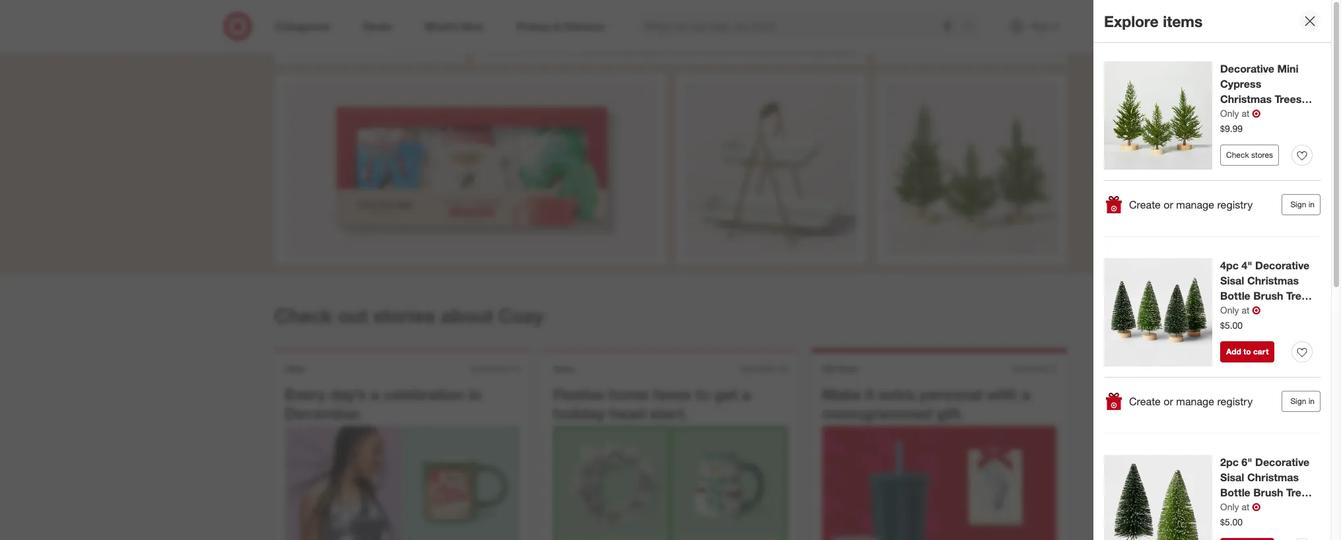 Task type: describe. For each thing, give the bounding box(es) containing it.
wondershop™ for 4pc 4" decorative sisal christmas bottle brush tree set green - wondershop™
[[1221, 319, 1290, 333]]

celebration
[[384, 385, 465, 404]]

add to cart
[[1227, 347, 1269, 357]]

green for 6"
[[1240, 501, 1271, 514]]

tree for 2pc 6" decorative sisal christmas bottle brush tree set green - wondershop™
[[1287, 486, 1308, 499]]

only for 2pc 6" decorative sisal christmas bottle brush tree set green - wondershop™
[[1221, 501, 1240, 512]]

only at ¬ for decorative mini cypress christmas trees (set of 3) - hearth & hand™ with magnolia
[[1221, 107, 1261, 120]]

5
[[1052, 364, 1057, 374]]

hand™
[[1231, 122, 1264, 136]]

only for decorative mini cypress christmas trees (set of 3) - hearth & hand™ with magnolia
[[1221, 107, 1240, 119]]

create or manage registry for decorative mini cypress christmas trees (set of 3) - hearth & hand™ with magnolia
[[1130, 198, 1253, 211]]

manage for 4pc 4" decorative sisal christmas bottle brush tree set green - wondershop™
[[1177, 395, 1215, 408]]

a for festive
[[742, 385, 751, 404]]

sign for 4pc 4" decorative sisal christmas bottle brush tree set green - wondershop™
[[1291, 396, 1307, 406]]

ideas for festive home faves to get a holiday head start.
[[554, 364, 574, 374]]

at for 4pc 4" decorative sisal christmas bottle brush tree set green - wondershop™
[[1242, 304, 1250, 315]]

in for decorative mini cypress christmas trees (set of 3) - hearth & hand™ with magnolia
[[1309, 199, 1315, 209]]

to inside add to cart button
[[1244, 347, 1251, 357]]

november 5
[[1013, 364, 1057, 374]]

only at ¬ for 4pc 4" decorative sisal christmas bottle brush tree set green - wondershop™
[[1221, 304, 1261, 317]]

trees
[[1275, 92, 1302, 105]]

christmas for 4"
[[1248, 274, 1299, 287]]

decorative for 6"
[[1256, 456, 1310, 469]]

create for decorative mini cypress christmas trees (set of 3) - hearth & hand™ with magnolia
[[1130, 198, 1161, 211]]

cart
[[1254, 347, 1269, 357]]

only at ¬ for 2pc 6" decorative sisal christmas bottle brush tree set green - wondershop™
[[1221, 500, 1261, 514]]

¬ for 4"
[[1253, 304, 1261, 317]]

sign in for decorative mini cypress christmas trees (set of 3) - hearth & hand™ with magnolia
[[1291, 199, 1315, 209]]

¬ for mini
[[1253, 107, 1261, 120]]

green for 4"
[[1240, 304, 1271, 317]]

$5.00 for 2pc 6" decorative sisal christmas bottle brush tree set green - wondershop™
[[1221, 516, 1243, 527]]

november for festive home faves to get a holiday head start.
[[740, 364, 777, 374]]

4"
[[1242, 259, 1253, 272]]

sisal for 4pc
[[1221, 274, 1245, 287]]

a for make
[[1022, 385, 1031, 404]]

sign for decorative mini cypress christmas trees (set of 3) - hearth & hand™ with magnolia
[[1291, 199, 1307, 209]]

gift.
[[937, 404, 965, 423]]

24
[[510, 364, 519, 374]]

create for 4pc 4" decorative sisal christmas bottle brush tree set green - wondershop™
[[1130, 395, 1161, 408]]

december.
[[285, 404, 362, 423]]

gift ideas
[[822, 364, 858, 374]]

personal
[[920, 385, 983, 404]]

in inside every day's a celebration in december.
[[469, 385, 482, 404]]

explore items dialog
[[1094, 0, 1342, 540]]

november for make it extra personal with a monogrammed gift.
[[1013, 364, 1050, 374]]

- for 4"
[[1274, 304, 1278, 317]]

start.
[[650, 404, 688, 423]]

set for 4pc 4" decorative sisal christmas bottle brush tree set green - wondershop™
[[1221, 304, 1237, 317]]

stories
[[373, 304, 435, 328]]

christmas inside decorative mini cypress christmas trees (set of 3) - hearth & hand™ with magnolia
[[1221, 92, 1272, 105]]

november 24
[[471, 364, 519, 374]]

decorative mini cypress christmas trees (set of 3) - hearth & hand™ with magnolia link
[[1221, 61, 1313, 151]]

at for decorative mini cypress christmas trees (set of 3) - hearth & hand™ with magnolia
[[1242, 107, 1250, 119]]

decorative for 4"
[[1256, 259, 1310, 272]]

registry for 4pc 4" decorative sisal christmas bottle brush tree set green - wondershop™
[[1218, 395, 1253, 408]]

make it extra personal with a monogrammed gift.
[[822, 385, 1031, 423]]

or for 4pc 4" decorative sisal christmas bottle brush tree set green - wondershop™
[[1164, 395, 1174, 408]]

cypress
[[1221, 77, 1262, 90]]

festive
[[554, 385, 604, 404]]

bottle for 2pc
[[1221, 486, 1251, 499]]

festive home faves to get a holiday head start. image
[[554, 426, 788, 540]]

every
[[285, 385, 325, 404]]

search
[[957, 21, 989, 34]]

it
[[865, 385, 875, 404]]

monogrammed
[[822, 404, 933, 423]]

6"
[[1242, 456, 1253, 469]]

check for check out stories about cozy
[[274, 304, 333, 328]]

festive home faves to get a holiday head start.
[[554, 385, 751, 423]]

decorative mini cypress christmas trees (set of 3) - hearth & hand™ with magnolia
[[1221, 62, 1310, 151]]

search button
[[957, 12, 989, 44]]

of
[[1243, 107, 1253, 121]]

gift
[[822, 364, 836, 374]]

only for 4pc 4" decorative sisal christmas bottle brush tree set green - wondershop™
[[1221, 304, 1240, 315]]

wondershop™ for 2pc 6" decorative sisal christmas bottle brush tree set green - wondershop™
[[1221, 516, 1290, 529]]

in for 4pc 4" decorative sisal christmas bottle brush tree set green - wondershop™
[[1309, 396, 1315, 406]]



Task type: locate. For each thing, give the bounding box(es) containing it.
0 vertical spatial with
[[1266, 122, 1288, 136]]

ideas right gift
[[838, 364, 858, 374]]

wondershop™ inside 2pc 6" decorative sisal christmas bottle brush tree set green - wondershop™
[[1221, 516, 1290, 529]]

day's
[[330, 385, 366, 404]]

holiday
[[554, 404, 606, 423]]

check for check stores
[[1227, 150, 1250, 160]]

only down 2pc
[[1221, 501, 1240, 512]]

1 at from the top
[[1242, 107, 1250, 119]]

¬ up cart
[[1253, 304, 1261, 317]]

- inside 2pc 6" decorative sisal christmas bottle brush tree set green - wondershop™
[[1274, 501, 1278, 514]]

1 ideas from the left
[[285, 364, 305, 374]]

set inside 2pc 6" decorative sisal christmas bottle brush tree set green - wondershop™
[[1221, 501, 1237, 514]]

tree for 4pc 4" decorative sisal christmas bottle brush tree set green - wondershop™
[[1287, 289, 1308, 302]]

ideas for every day's a celebration in december.
[[285, 364, 305, 374]]

1 vertical spatial only
[[1221, 304, 1240, 315]]

out
[[338, 304, 368, 328]]

hearth
[[1276, 107, 1310, 121]]

3 ideas from the left
[[838, 364, 858, 374]]

brush for 4"
[[1254, 289, 1284, 302]]

0 vertical spatial green
[[1240, 304, 1271, 317]]

2 horizontal spatial a
[[1022, 385, 1031, 404]]

1 horizontal spatial check
[[1227, 150, 1250, 160]]

christmas up of
[[1221, 92, 1272, 105]]

november left 5
[[1013, 364, 1050, 374]]

1 vertical spatial create or manage registry
[[1130, 395, 1253, 408]]

1 sisal from the top
[[1221, 274, 1245, 287]]

decorative inside decorative mini cypress christmas trees (set of 3) - hearth & hand™ with magnolia
[[1221, 62, 1275, 75]]

magnolia
[[1221, 138, 1267, 151]]

2 vertical spatial only at ¬
[[1221, 500, 1261, 514]]

1 create or manage registry from the top
[[1130, 198, 1253, 211]]

christmas down the 6"
[[1248, 471, 1299, 484]]

sisal for 2pc
[[1221, 471, 1245, 484]]

every day's a celebration in december. image
[[285, 426, 519, 540]]

0 vertical spatial sign in
[[1291, 199, 1315, 209]]

1 vertical spatial $5.00
[[1221, 516, 1243, 527]]

- for 6"
[[1274, 501, 1278, 514]]

3 a from the left
[[1022, 385, 1031, 404]]

november left 20
[[740, 364, 777, 374]]

registry
[[1218, 198, 1253, 211], [1218, 395, 1253, 408]]

1 horizontal spatial with
[[1266, 122, 1288, 136]]

0 vertical spatial brush
[[1254, 289, 1284, 302]]

check out stories about cozy
[[274, 304, 544, 328]]

1 november from the left
[[471, 364, 508, 374]]

0 vertical spatial only at ¬
[[1221, 107, 1261, 120]]

1 vertical spatial decorative
[[1256, 259, 1310, 272]]

2 $5.00 from the top
[[1221, 516, 1243, 527]]

sisal
[[1221, 274, 1245, 287], [1221, 471, 1245, 484]]

decorative inside 2pc 6" decorative sisal christmas bottle brush tree set green - wondershop™
[[1256, 456, 1310, 469]]

sign in button
[[1282, 194, 1321, 215], [1282, 391, 1321, 412]]

set down 2pc
[[1221, 501, 1237, 514]]

check inside button
[[1227, 150, 1250, 160]]

bottle for 4pc
[[1221, 289, 1251, 302]]

a down november 5
[[1022, 385, 1031, 404]]

1 vertical spatial sign in button
[[1282, 391, 1321, 412]]

1 vertical spatial check
[[274, 304, 333, 328]]

20
[[779, 364, 788, 374]]

at up add to cart
[[1242, 304, 1250, 315]]

0 vertical spatial tree
[[1287, 289, 1308, 302]]

2 sign from the top
[[1291, 396, 1307, 406]]

create
[[1130, 198, 1161, 211], [1130, 395, 1161, 408]]

2pc 6" decorative sisal christmas bottle brush tree set green - wondershop™
[[1221, 456, 1310, 529]]

2pc 6" decorative sisal christmas bottle brush tree set green - wondershop™ image
[[1104, 455, 1213, 540], [1104, 455, 1213, 540]]

2 ¬ from the top
[[1253, 304, 1261, 317]]

with down november 5
[[987, 385, 1018, 404]]

0 horizontal spatial with
[[987, 385, 1018, 404]]

make
[[822, 385, 861, 404]]

2 brush from the top
[[1254, 486, 1284, 499]]

set
[[1221, 304, 1237, 317], [1221, 501, 1237, 514]]

1 vertical spatial ¬
[[1253, 304, 1261, 317]]

2 tree from the top
[[1287, 486, 1308, 499]]

a inside the festive home faves to get a holiday head start.
[[742, 385, 751, 404]]

bottle inside 4pc 4" decorative sisal christmas bottle brush tree set green - wondershop™
[[1221, 289, 1251, 302]]

1 a from the left
[[371, 385, 379, 404]]

decorative mini cypress christmas trees (set of 3) - hearth & hand™ with magnolia image
[[1104, 61, 1213, 170], [1104, 61, 1213, 170]]

3 ¬ from the top
[[1253, 500, 1261, 514]]

0 vertical spatial christmas
[[1221, 92, 1272, 105]]

set inside 4pc 4" decorative sisal christmas bottle brush tree set green - wondershop™
[[1221, 304, 1237, 317]]

at
[[1242, 107, 1250, 119], [1242, 304, 1250, 315], [1242, 501, 1250, 512]]

1 vertical spatial registry
[[1218, 395, 1253, 408]]

2 registry from the top
[[1218, 395, 1253, 408]]

ideas up every
[[285, 364, 305, 374]]

&
[[1221, 122, 1228, 136]]

christmas down 4"
[[1248, 274, 1299, 287]]

0 horizontal spatial november
[[471, 364, 508, 374]]

1 manage from the top
[[1177, 198, 1215, 211]]

christmas inside 2pc 6" decorative sisal christmas bottle brush tree set green - wondershop™
[[1248, 471, 1299, 484]]

bottle
[[1221, 289, 1251, 302], [1221, 486, 1251, 499]]

ideas up the festive
[[554, 364, 574, 374]]

0 vertical spatial only
[[1221, 107, 1240, 119]]

create or manage registry
[[1130, 198, 1253, 211], [1130, 395, 1253, 408]]

sisal inside 2pc 6" decorative sisal christmas bottle brush tree set green - wondershop™
[[1221, 471, 1245, 484]]

1 vertical spatial sign in
[[1291, 396, 1315, 406]]

0 vertical spatial manage
[[1177, 198, 1215, 211]]

to
[[1244, 347, 1251, 357], [696, 385, 710, 404]]

3 at from the top
[[1242, 501, 1250, 512]]

2 green from the top
[[1240, 501, 1271, 514]]

1 registry from the top
[[1218, 198, 1253, 211]]

0 vertical spatial $5.00
[[1221, 319, 1243, 331]]

0 vertical spatial sisal
[[1221, 274, 1245, 287]]

2 ideas from the left
[[554, 364, 574, 374]]

tree inside 4pc 4" decorative sisal christmas bottle brush tree set green - wondershop™
[[1287, 289, 1308, 302]]

set up 'add'
[[1221, 304, 1237, 317]]

only at ¬
[[1221, 107, 1261, 120], [1221, 304, 1261, 317], [1221, 500, 1261, 514]]

2 vertical spatial at
[[1242, 501, 1250, 512]]

1 horizontal spatial november
[[740, 364, 777, 374]]

1 vertical spatial or
[[1164, 395, 1174, 408]]

1 tree from the top
[[1287, 289, 1308, 302]]

1 vertical spatial christmas
[[1248, 274, 1299, 287]]

1 vertical spatial sisal
[[1221, 471, 1245, 484]]

or for decorative mini cypress christmas trees (set of 3) - hearth & hand™ with magnolia
[[1164, 198, 1174, 211]]

2 only at ¬ from the top
[[1221, 304, 1261, 317]]

1 vertical spatial bottle
[[1221, 486, 1251, 499]]

0 vertical spatial create or manage registry
[[1130, 198, 1253, 211]]

3)
[[1256, 107, 1265, 121]]

¬ down the 6"
[[1253, 500, 1261, 514]]

2 horizontal spatial november
[[1013, 364, 1050, 374]]

0 vertical spatial registry
[[1218, 198, 1253, 211]]

2 vertical spatial -
[[1274, 501, 1278, 514]]

0 vertical spatial create
[[1130, 198, 1161, 211]]

1 vertical spatial with
[[987, 385, 1018, 404]]

decorative right 4"
[[1256, 259, 1310, 272]]

sign in
[[1291, 199, 1315, 209], [1291, 396, 1315, 406]]

green down the 6"
[[1240, 501, 1271, 514]]

check stores
[[1227, 150, 1274, 160]]

with inside decorative mini cypress christmas trees (set of 3) - hearth & hand™ with magnolia
[[1266, 122, 1288, 136]]

1 only at ¬ from the top
[[1221, 107, 1261, 120]]

1 bottle from the top
[[1221, 289, 1251, 302]]

brush for 6"
[[1254, 486, 1284, 499]]

0 horizontal spatial to
[[696, 385, 710, 404]]

0 vertical spatial set
[[1221, 304, 1237, 317]]

1 horizontal spatial to
[[1244, 347, 1251, 357]]

2 at from the top
[[1242, 304, 1250, 315]]

wondershop™ inside 4pc 4" decorative sisal christmas bottle brush tree set green - wondershop™
[[1221, 319, 1290, 333]]

a right get
[[742, 385, 751, 404]]

1 vertical spatial at
[[1242, 304, 1250, 315]]

$5.00
[[1221, 319, 1243, 331], [1221, 516, 1243, 527]]

brush
[[1254, 289, 1284, 302], [1254, 486, 1284, 499]]

sisal down 2pc
[[1221, 471, 1245, 484]]

christmas
[[1221, 92, 1272, 105], [1248, 274, 1299, 287], [1248, 471, 1299, 484]]

$5.00 up 'add'
[[1221, 319, 1243, 331]]

-
[[1268, 107, 1273, 121], [1274, 304, 1278, 317], [1274, 501, 1278, 514]]

1 vertical spatial create
[[1130, 395, 1161, 408]]

a inside every day's a celebration in december.
[[371, 385, 379, 404]]

1 brush from the top
[[1254, 289, 1284, 302]]

only
[[1221, 107, 1240, 119], [1221, 304, 1240, 315], [1221, 501, 1240, 512]]

tree inside 2pc 6" decorative sisal christmas bottle brush tree set green - wondershop™
[[1287, 486, 1308, 499]]

decorative
[[1221, 62, 1275, 75], [1256, 259, 1310, 272], [1256, 456, 1310, 469]]

green inside 4pc 4" decorative sisal christmas bottle brush tree set green - wondershop™
[[1240, 304, 1271, 317]]

only at ¬ up hand™
[[1221, 107, 1261, 120]]

- inside decorative mini cypress christmas trees (set of 3) - hearth & hand™ with magnolia
[[1268, 107, 1273, 121]]

a inside make it extra personal with a monogrammed gift.
[[1022, 385, 1031, 404]]

0 vertical spatial to
[[1244, 347, 1251, 357]]

add
[[1227, 347, 1242, 357]]

november 20
[[740, 364, 788, 374]]

set for 2pc 6" decorative sisal christmas bottle brush tree set green - wondershop™
[[1221, 501, 1237, 514]]

bottle down 2pc
[[1221, 486, 1251, 499]]

green up cart
[[1240, 304, 1271, 317]]

1 vertical spatial only at ¬
[[1221, 304, 1261, 317]]

faves
[[653, 385, 691, 404]]

every day's a celebration in december.
[[285, 385, 482, 423]]

1 $5.00 from the top
[[1221, 319, 1243, 331]]

1 vertical spatial sign
[[1291, 396, 1307, 406]]

2 only from the top
[[1221, 304, 1240, 315]]

What can we help you find? suggestions appear below search field
[[637, 12, 966, 41]]

brush inside 4pc 4" decorative sisal christmas bottle brush tree set green - wondershop™
[[1254, 289, 1284, 302]]

2 horizontal spatial ideas
[[838, 364, 858, 374]]

2 bottle from the top
[[1221, 486, 1251, 499]]

4pc
[[1221, 259, 1239, 272]]

2 november from the left
[[740, 364, 777, 374]]

christmas inside 4pc 4" decorative sisal christmas bottle brush tree set green - wondershop™
[[1248, 274, 1299, 287]]

2 or from the top
[[1164, 395, 1174, 408]]

2 vertical spatial decorative
[[1256, 456, 1310, 469]]

$5.00 down 2pc
[[1221, 516, 1243, 527]]

only at ¬ up 'add'
[[1221, 304, 1261, 317]]

items
[[1163, 12, 1203, 30]]

november
[[471, 364, 508, 374], [740, 364, 777, 374], [1013, 364, 1050, 374]]

registry for decorative mini cypress christmas trees (set of 3) - hearth & hand™ with magnolia
[[1218, 198, 1253, 211]]

4pc 4" decorative sisal christmas bottle brush tree set green - wondershop™ link
[[1221, 258, 1313, 333]]

brush inside 2pc 6" decorative sisal christmas bottle brush tree set green - wondershop™
[[1254, 486, 1284, 499]]

3 only at ¬ from the top
[[1221, 500, 1261, 514]]

2 a from the left
[[742, 385, 751, 404]]

4pc 4" decorative sisal christmas bottle brush tree set green - wondershop™ image
[[1104, 258, 1213, 367], [1104, 258, 1213, 367]]

2 sign in button from the top
[[1282, 391, 1321, 412]]

registry down 'add'
[[1218, 395, 1253, 408]]

0 vertical spatial bottle
[[1221, 289, 1251, 302]]

2 vertical spatial only
[[1221, 501, 1240, 512]]

create or manage registry for 4pc 4" decorative sisal christmas bottle brush tree set green - wondershop™
[[1130, 395, 1253, 408]]

get
[[714, 385, 738, 404]]

0 vertical spatial or
[[1164, 198, 1174, 211]]

1 wondershop™ from the top
[[1221, 319, 1290, 333]]

add to cart button
[[1221, 342, 1275, 363]]

6 link
[[1091, 12, 1120, 41]]

head
[[610, 404, 645, 423]]

make it extra personal with a monogrammed gift. image
[[822, 426, 1057, 540]]

sign in button for decorative mini cypress christmas trees (set of 3) - hearth & hand™ with magnolia
[[1282, 194, 1321, 215]]

cozy
[[499, 304, 544, 328]]

1 vertical spatial wondershop™
[[1221, 516, 1290, 529]]

0 vertical spatial sign in button
[[1282, 194, 1321, 215]]

only up 'add'
[[1221, 304, 1240, 315]]

check left "stores"
[[1227, 150, 1250, 160]]

0 horizontal spatial a
[[371, 385, 379, 404]]

decorative up cypress
[[1221, 62, 1275, 75]]

at left 3)
[[1242, 107, 1250, 119]]

with inside make it extra personal with a monogrammed gift.
[[987, 385, 1018, 404]]

about
[[441, 304, 493, 328]]

0 horizontal spatial ideas
[[285, 364, 305, 374]]

2 sign in from the top
[[1291, 396, 1315, 406]]

2pc
[[1221, 456, 1239, 469]]

wondershop™ up cart
[[1221, 319, 1290, 333]]

to left get
[[696, 385, 710, 404]]

1 or from the top
[[1164, 198, 1174, 211]]

2 sisal from the top
[[1221, 471, 1245, 484]]

sign in button for 4pc 4" decorative sisal christmas bottle brush tree set green - wondershop™
[[1282, 391, 1321, 412]]

sign
[[1291, 199, 1307, 209], [1291, 396, 1307, 406]]

1 vertical spatial -
[[1274, 304, 1278, 317]]

or
[[1164, 198, 1174, 211], [1164, 395, 1174, 408]]

1 vertical spatial brush
[[1254, 486, 1284, 499]]

sign in for 4pc 4" decorative sisal christmas bottle brush tree set green - wondershop™
[[1291, 396, 1315, 406]]

at for 2pc 6" decorative sisal christmas bottle brush tree set green - wondershop™
[[1242, 501, 1250, 512]]

with
[[1266, 122, 1288, 136], [987, 385, 1018, 404]]

0 vertical spatial check
[[1227, 150, 1250, 160]]

2 vertical spatial christmas
[[1248, 471, 1299, 484]]

check left out
[[274, 304, 333, 328]]

wondershop™
[[1221, 319, 1290, 333], [1221, 516, 1290, 529]]

decorative inside 4pc 4" decorative sisal christmas bottle brush tree set green - wondershop™
[[1256, 259, 1310, 272]]

1 green from the top
[[1240, 304, 1271, 317]]

6
[[1111, 14, 1115, 22]]

bottle down 4pc
[[1221, 289, 1251, 302]]

1 vertical spatial to
[[696, 385, 710, 404]]

only at ¬ down the 6"
[[1221, 500, 1261, 514]]

¬ for 6"
[[1253, 500, 1261, 514]]

ideas
[[285, 364, 305, 374], [554, 364, 574, 374], [838, 364, 858, 374]]

explore items
[[1104, 12, 1203, 30]]

check
[[1227, 150, 1250, 160], [274, 304, 333, 328]]

bottle inside 2pc 6" decorative sisal christmas bottle brush tree set green - wondershop™
[[1221, 486, 1251, 499]]

with down hearth
[[1266, 122, 1288, 136]]

1 vertical spatial set
[[1221, 501, 1237, 514]]

0 vertical spatial sign
[[1291, 199, 1307, 209]]

wondershop™ down the 6"
[[1221, 516, 1290, 529]]

1 sign in from the top
[[1291, 199, 1315, 209]]

0 horizontal spatial check
[[274, 304, 333, 328]]

tree
[[1287, 289, 1308, 302], [1287, 486, 1308, 499]]

at down the 6"
[[1242, 501, 1250, 512]]

sisal down 4pc
[[1221, 274, 1245, 287]]

november left 24
[[471, 364, 508, 374]]

extra
[[879, 385, 915, 404]]

0 vertical spatial ¬
[[1253, 107, 1261, 120]]

3 november from the left
[[1013, 364, 1050, 374]]

sisal inside 4pc 4" decorative sisal christmas bottle brush tree set green - wondershop™
[[1221, 274, 1245, 287]]

0 vertical spatial wondershop™
[[1221, 319, 1290, 333]]

(set
[[1221, 107, 1241, 121]]

check stores button
[[1221, 145, 1280, 166]]

manage for decorative mini cypress christmas trees (set of 3) - hearth & hand™ with magnolia
[[1177, 198, 1215, 211]]

3 only from the top
[[1221, 501, 1240, 512]]

in
[[1309, 199, 1315, 209], [469, 385, 482, 404], [1309, 396, 1315, 406]]

4pc 4" decorative sisal christmas bottle brush tree set green - wondershop™
[[1221, 259, 1310, 333]]

2 set from the top
[[1221, 501, 1237, 514]]

1 create from the top
[[1130, 198, 1161, 211]]

christmas for 6"
[[1248, 471, 1299, 484]]

1 vertical spatial green
[[1240, 501, 1271, 514]]

$5.00 for 4pc 4" decorative sisal christmas bottle brush tree set green - wondershop™
[[1221, 319, 1243, 331]]

a right day's
[[371, 385, 379, 404]]

¬
[[1253, 107, 1261, 120], [1253, 304, 1261, 317], [1253, 500, 1261, 514]]

to right 'add'
[[1244, 347, 1251, 357]]

1 horizontal spatial ideas
[[554, 364, 574, 374]]

mini
[[1278, 62, 1299, 75]]

home
[[609, 385, 649, 404]]

green
[[1240, 304, 1271, 317], [1240, 501, 1271, 514]]

2 wondershop™ from the top
[[1221, 516, 1290, 529]]

1 only from the top
[[1221, 107, 1240, 119]]

1 vertical spatial tree
[[1287, 486, 1308, 499]]

decorative right the 6"
[[1256, 456, 1310, 469]]

manage
[[1177, 198, 1215, 211], [1177, 395, 1215, 408]]

explore
[[1104, 12, 1159, 30]]

2 vertical spatial ¬
[[1253, 500, 1261, 514]]

registry down check stores button
[[1218, 198, 1253, 211]]

2 create from the top
[[1130, 395, 1161, 408]]

1 vertical spatial manage
[[1177, 395, 1215, 408]]

1 sign from the top
[[1291, 199, 1307, 209]]

2 manage from the top
[[1177, 395, 1215, 408]]

¬ up hand™
[[1253, 107, 1261, 120]]

only up the $9.99
[[1221, 107, 1240, 119]]

$9.99
[[1221, 123, 1243, 134]]

- inside 4pc 4" decorative sisal christmas bottle brush tree set green - wondershop™
[[1274, 304, 1278, 317]]

november for every day's a celebration in december.
[[471, 364, 508, 374]]

0 vertical spatial decorative
[[1221, 62, 1275, 75]]

1 set from the top
[[1221, 304, 1237, 317]]

0 vertical spatial at
[[1242, 107, 1250, 119]]

stores
[[1252, 150, 1274, 160]]

to inside the festive home faves to get a holiday head start.
[[696, 385, 710, 404]]

green inside 2pc 6" decorative sisal christmas bottle brush tree set green - wondershop™
[[1240, 501, 1271, 514]]

0 vertical spatial -
[[1268, 107, 1273, 121]]

1 sign in button from the top
[[1282, 194, 1321, 215]]

2pc 6" decorative sisal christmas bottle brush tree set green - wondershop™ link
[[1221, 455, 1313, 529]]

2 create or manage registry from the top
[[1130, 395, 1253, 408]]

1 ¬ from the top
[[1253, 107, 1261, 120]]

1 horizontal spatial a
[[742, 385, 751, 404]]

a
[[371, 385, 379, 404], [742, 385, 751, 404], [1022, 385, 1031, 404]]



Task type: vqa. For each thing, say whether or not it's contained in the screenshot.
6
yes



